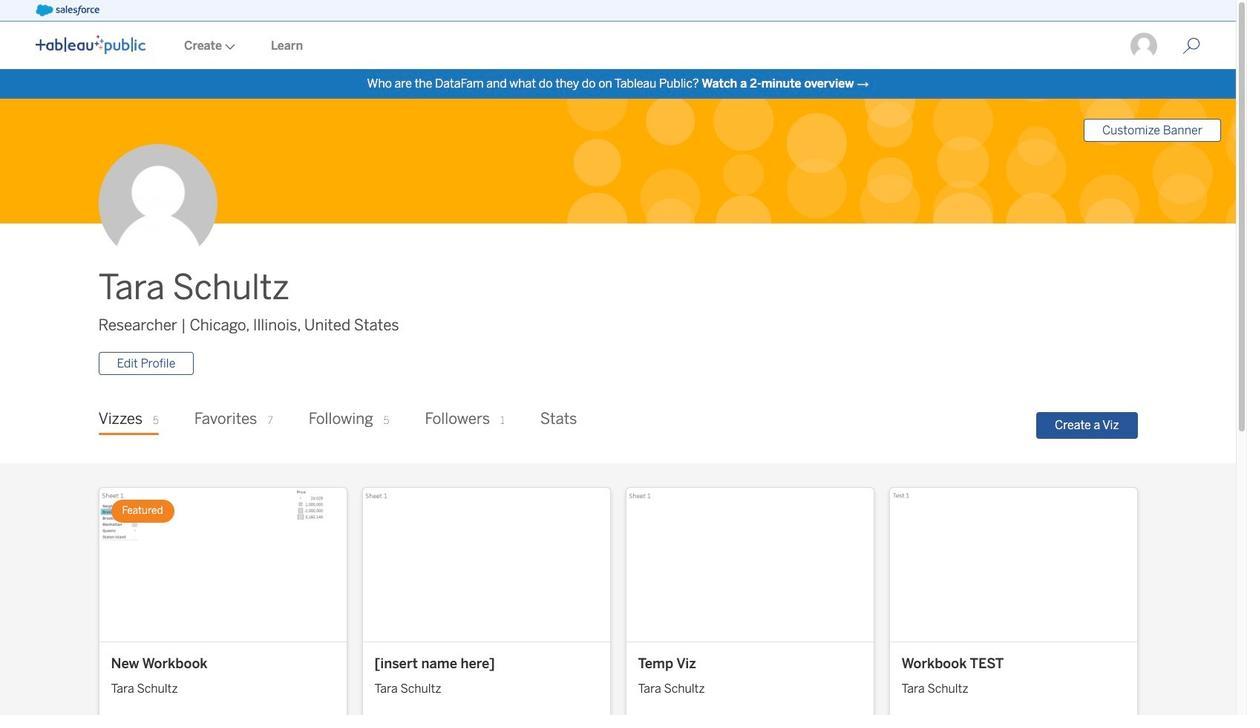 Task type: vqa. For each thing, say whether or not it's contained in the screenshot.
the create image
yes



Task type: describe. For each thing, give the bounding box(es) containing it.
4 workbook thumbnail image from the left
[[890, 488, 1138, 641]]

avatar image
[[98, 144, 217, 263]]



Task type: locate. For each thing, give the bounding box(es) containing it.
2 workbook thumbnail image from the left
[[363, 488, 610, 641]]

1 workbook thumbnail image from the left
[[99, 488, 346, 641]]

3 workbook thumbnail image from the left
[[627, 488, 874, 641]]

tara.schultz image
[[1130, 31, 1159, 61]]

go to search image
[[1165, 37, 1219, 55]]

salesforce logo image
[[36, 4, 99, 16]]

workbook thumbnail image
[[99, 488, 346, 641], [363, 488, 610, 641], [627, 488, 874, 641], [890, 488, 1138, 641]]

create image
[[222, 44, 235, 50]]

logo image
[[36, 35, 146, 54]]

featured element
[[111, 500, 174, 523]]



